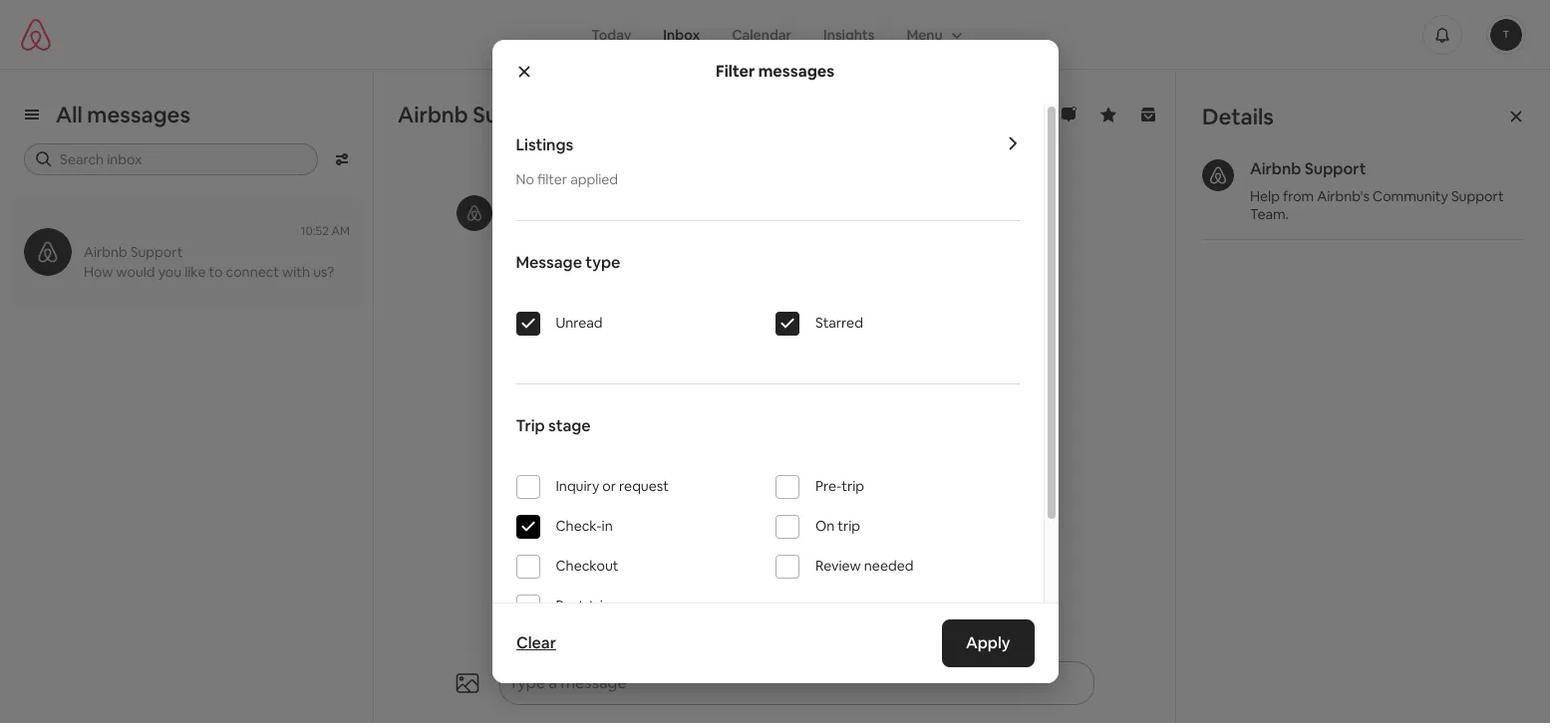 Task type: vqa. For each thing, say whether or not it's contained in the screenshot.
the to inside Hi Tara, looks like you're new to hosting—welcome! Let's get you connected with a member of our team right away.
yes



Task type: locate. For each thing, give the bounding box(es) containing it.
check-in
[[556, 517, 613, 535]]

all messages heading
[[56, 101, 190, 129]]

with inside hi tara, looks like you're new to hosting—welcome! let's get you connected with a member of our team right away.
[[504, 244, 536, 265]]

how
[[84, 263, 113, 281]]

calendar link
[[716, 15, 808, 53]]

Search text field
[[60, 150, 304, 169]]

connected
[[975, 220, 1055, 241]]

member
[[551, 244, 614, 265]]

to inside hi tara, looks like you're new to hosting—welcome! let's get you connected with a member of our team right away.
[[714, 220, 730, 241]]

message type
[[516, 252, 621, 273]]

you
[[945, 220, 972, 241], [158, 263, 182, 281]]

to
[[714, 220, 730, 241], [209, 263, 223, 281]]

airbnb support help from airbnb's community support team.
[[1250, 159, 1504, 223]]

to inside "10:52 am airbnb support how would you like to connect with us?"
[[209, 263, 223, 281]]

2 vertical spatial airbnb
[[84, 243, 127, 261]]

trip for post-trip
[[589, 597, 612, 615]]

trip up 'on trip' at the right
[[842, 478, 864, 495]]

2 vertical spatial trip
[[589, 597, 612, 615]]

airbnb support image left help
[[1202, 160, 1234, 191]]

team.
[[1250, 205, 1289, 223]]

support inside "10:52 am airbnb support how would you like to connect with us?"
[[130, 243, 183, 261]]

trip down checkout
[[589, 597, 612, 615]]

connect
[[226, 263, 279, 281]]

messages inside dialog
[[758, 61, 835, 82]]

messages
[[758, 61, 835, 82], [87, 101, 190, 129]]

no filter applied
[[516, 170, 618, 188]]

all messages
[[56, 101, 190, 129]]

1 horizontal spatial to
[[714, 220, 730, 241]]

1 horizontal spatial with
[[504, 244, 536, 265]]

pre-trip
[[816, 478, 864, 495]]

10:52 am airbnb support how would you like to connect with us?
[[84, 223, 350, 281]]

1 vertical spatial airbnb support image
[[24, 228, 72, 276]]

filter
[[537, 170, 567, 188]]

1 vertical spatial you
[[158, 263, 182, 281]]

trip for pre-trip
[[842, 478, 864, 495]]

filter messages dialog
[[492, 40, 1058, 699]]

like
[[603, 220, 627, 241], [185, 263, 206, 281]]

1 horizontal spatial airbnb support image
[[1202, 160, 1234, 191]]

airbnb support image left how
[[24, 228, 72, 276]]

0 vertical spatial like
[[603, 220, 627, 241]]

1 vertical spatial like
[[185, 263, 206, 281]]

airbnb support image left help
[[1202, 160, 1234, 191]]

like up of
[[603, 220, 627, 241]]

0 horizontal spatial airbnb support image
[[24, 228, 72, 276]]

help
[[1250, 187, 1280, 205]]

like inside "10:52 am airbnb support how would you like to connect with us?"
[[185, 263, 206, 281]]

with
[[504, 244, 536, 265], [282, 263, 310, 281]]

0 horizontal spatial you
[[158, 263, 182, 281]]

0 horizontal spatial to
[[209, 263, 223, 281]]

inquiry or request
[[556, 478, 669, 495]]

like inside hi tara, looks like you're new to hosting—welcome! let's get you connected with a member of our team right away.
[[603, 220, 627, 241]]

group
[[891, 15, 975, 53]]

0 horizontal spatial airbnb
[[84, 243, 127, 261]]

0 horizontal spatial with
[[282, 263, 310, 281]]

new
[[679, 220, 710, 241]]

1 horizontal spatial airbnb
[[398, 101, 468, 129]]

airbnb support image inside details element
[[1202, 160, 1234, 191]]

conversation with airbnb support heading
[[398, 101, 1025, 129]]

to up right
[[714, 220, 730, 241]]

hi tara, looks like you're new to hosting—welcome! let's get you connected with a member of our team right away.
[[504, 220, 1055, 265]]

no
[[516, 170, 534, 188]]

1 vertical spatial to
[[209, 263, 223, 281]]

0 horizontal spatial messages
[[87, 101, 190, 129]]

0 vertical spatial messages
[[758, 61, 835, 82]]

1 horizontal spatial you
[[945, 220, 972, 241]]

0 vertical spatial airbnb
[[398, 101, 468, 129]]

airbnb inside airbnb support help from airbnb's community support team.
[[1250, 159, 1301, 179]]

with inside "10:52 am airbnb support how would you like to connect with us?"
[[282, 263, 310, 281]]

details
[[1202, 103, 1274, 131]]

1 horizontal spatial messages
[[758, 61, 835, 82]]

1 horizontal spatial airbnb support image
[[1202, 160, 1234, 191]]

from
[[1283, 187, 1314, 205]]

you inside hi tara, looks like you're new to hosting—welcome! let's get you connected with a member of our team right away.
[[945, 220, 972, 241]]

support up would
[[130, 243, 183, 261]]

messages down calendar link
[[758, 61, 835, 82]]

0 vertical spatial to
[[714, 220, 730, 241]]

airbnb support image for the bottom airbnb support icon
[[24, 228, 72, 276]]

messages up search text field
[[87, 101, 190, 129]]

airbnb inside "10:52 am airbnb support how would you like to connect with us?"
[[84, 243, 127, 261]]

0 horizontal spatial like
[[185, 263, 206, 281]]

0 vertical spatial airbnb support image
[[1202, 160, 1234, 191]]

airbnb support sent hi tara, looks like you're new to hosting—welcome! let's get you connected with a member of our team right away.. sent oct 27, 2023, 10:52 am group
[[434, 146, 1116, 267]]

trip for on trip
[[838, 517, 860, 535]]

let's
[[878, 220, 913, 241]]

messages for all messages
[[87, 101, 190, 129]]

filter
[[716, 61, 755, 82]]

support
[[473, 101, 558, 129], [1305, 159, 1366, 179], [1451, 187, 1504, 205], [130, 243, 183, 261]]

you right would
[[158, 263, 182, 281]]

to left connect
[[209, 263, 223, 281]]

hosting—welcome!
[[733, 220, 875, 241]]

review needed
[[816, 557, 914, 575]]

airbnb support image
[[1202, 160, 1234, 191], [24, 228, 72, 276]]

10:52
[[301, 223, 329, 239]]

with left a
[[504, 244, 536, 265]]

request
[[619, 478, 669, 495]]

clear button
[[506, 624, 566, 664]]

would
[[116, 263, 155, 281]]

1 vertical spatial messages
[[87, 101, 190, 129]]

2 horizontal spatial airbnb
[[1250, 159, 1301, 179]]

0 horizontal spatial airbnb support image
[[24, 228, 72, 276]]

you inside "10:52 am airbnb support how would you like to connect with us?"
[[158, 263, 182, 281]]

like left connect
[[185, 263, 206, 281]]

1 horizontal spatial like
[[603, 220, 627, 241]]

you right get
[[945, 220, 972, 241]]

support up listings
[[473, 101, 558, 129]]

0 vertical spatial airbnb support image
[[1202, 160, 1234, 191]]

check-
[[556, 517, 602, 535]]

trip right on
[[838, 517, 860, 535]]

airbnb support image
[[1202, 160, 1234, 191], [24, 228, 72, 276]]

trip stage
[[516, 416, 591, 437]]

airbnb support image left how
[[24, 228, 72, 276]]

with left us?
[[282, 263, 310, 281]]

0 vertical spatial you
[[945, 220, 972, 241]]

trip
[[842, 478, 864, 495], [838, 517, 860, 535], [589, 597, 612, 615]]

1 vertical spatial airbnb
[[1250, 159, 1301, 179]]

airbnb support
[[398, 101, 558, 129]]

filter messages
[[716, 61, 835, 82]]

0 vertical spatial trip
[[842, 478, 864, 495]]

1 vertical spatial trip
[[838, 517, 860, 535]]

airbnb
[[398, 101, 468, 129], [1250, 159, 1301, 179], [84, 243, 127, 261]]

stage
[[548, 416, 591, 437]]

pre-
[[816, 478, 842, 495]]



Task type: describe. For each thing, give the bounding box(es) containing it.
tara,
[[522, 220, 557, 241]]

team
[[665, 244, 703, 265]]

am
[[332, 223, 350, 239]]

looks
[[561, 220, 599, 241]]

clear
[[516, 633, 556, 654]]

today link
[[575, 15, 647, 53]]

hi
[[504, 220, 519, 241]]

message from airbnb support image
[[456, 195, 492, 231]]

support right community
[[1451, 187, 1504, 205]]

message
[[516, 252, 582, 273]]

insights link
[[808, 15, 891, 53]]

in
[[602, 517, 613, 535]]

airbnb support image inside details element
[[1202, 160, 1234, 191]]

us?
[[313, 263, 334, 281]]

needed
[[864, 557, 914, 575]]

airbnb's
[[1317, 187, 1370, 205]]

messages for filter messages
[[758, 61, 835, 82]]

review
[[816, 557, 861, 575]]

listings
[[516, 135, 573, 156]]

away.
[[745, 244, 785, 265]]

support up airbnb's
[[1305, 159, 1366, 179]]

of
[[618, 244, 633, 265]]

on
[[816, 517, 835, 535]]

1 vertical spatial airbnb support image
[[24, 228, 72, 276]]

you're
[[631, 220, 676, 241]]

today
[[591, 25, 631, 43]]

right
[[707, 244, 742, 265]]

all
[[56, 101, 82, 129]]

inbox link
[[647, 15, 716, 53]]

Type a message text field
[[501, 664, 1056, 704]]

message from airbnb support image
[[456, 195, 492, 231]]

post-trip
[[556, 597, 612, 615]]

apply button
[[942, 620, 1034, 668]]

inquiry
[[556, 478, 599, 495]]

applied
[[570, 170, 618, 188]]

community
[[1373, 187, 1448, 205]]

starred
[[816, 314, 863, 332]]

apply
[[966, 633, 1010, 654]]

on trip
[[816, 517, 860, 535]]

airbnb for airbnb support help from airbnb's community support team.
[[1250, 159, 1301, 179]]

trip
[[516, 416, 545, 437]]

airbnb for airbnb support
[[398, 101, 468, 129]]

unread
[[556, 314, 603, 332]]

post-
[[556, 597, 589, 615]]

inbox
[[663, 25, 700, 43]]

checkout
[[556, 557, 619, 575]]

get
[[916, 220, 942, 241]]

details element
[[1176, 70, 1550, 266]]

or
[[603, 478, 616, 495]]

our
[[637, 244, 661, 265]]

airbnb support image for airbnb support icon in details element
[[1202, 160, 1234, 191]]

calendar
[[732, 25, 792, 43]]

a
[[539, 244, 548, 265]]

insights
[[824, 25, 875, 43]]

type
[[586, 252, 621, 273]]



